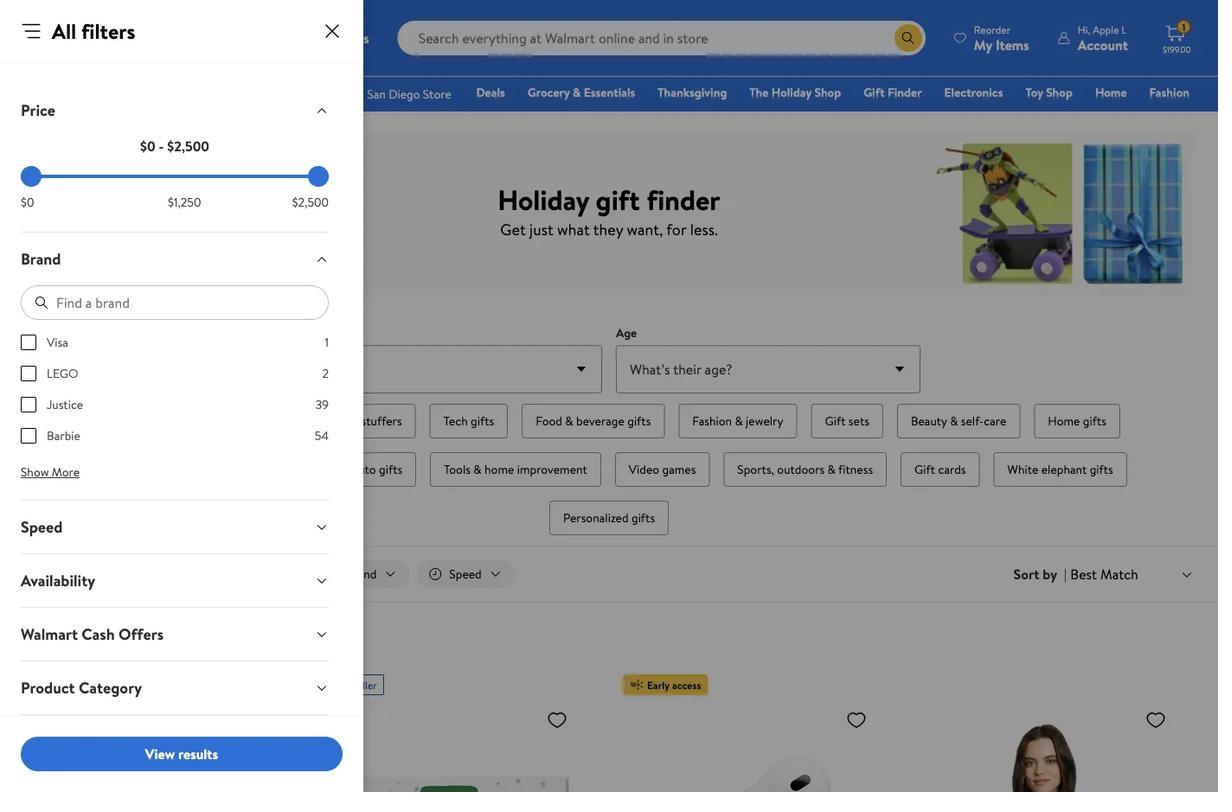 Task type: vqa. For each thing, say whether or not it's contained in the screenshot.
second Cookies, from the left
no



Task type: locate. For each thing, give the bounding box(es) containing it.
finder for gift finder
[[888, 84, 922, 101]]

gifts inside home gifts button
[[1083, 413, 1107, 430]]

0 horizontal spatial finder
[[55, 616, 104, 640]]

electronics
[[945, 84, 1003, 101]]

all filters inside dialog
[[52, 16, 135, 45]]

gift inside gift cards button
[[915, 461, 936, 478]]

gift ideas link
[[122, 25, 173, 42]]

gifts right 'auto'
[[379, 461, 403, 478]]

gift down availability
[[21, 616, 51, 640]]

0 vertical spatial home
[[1096, 84, 1127, 101]]

gifts right personalized
[[632, 510, 655, 527]]

0 vertical spatial all filters
[[52, 16, 135, 45]]

1 vertical spatial home
[[1048, 413, 1080, 430]]

care
[[984, 413, 1007, 430]]

gifts inside the white elephant gifts button
[[1090, 461, 1114, 478]]

they
[[594, 219, 623, 240]]

beverage
[[576, 413, 625, 430]]

sports, outdoors & fitness
[[738, 461, 873, 478]]

tools
[[444, 461, 471, 478]]

price button
[[7, 84, 343, 137]]

$0
[[140, 137, 155, 156], [21, 194, 34, 211]]

1 horizontal spatial holiday
[[772, 84, 812, 101]]

ideas
[[146, 25, 173, 42]]

speed button
[[7, 501, 343, 554]]

price down gifts
[[21, 100, 55, 121]]

registry link
[[983, 107, 1043, 126]]

0 vertical spatial filters
[[81, 16, 135, 45]]

personalized gifts button
[[549, 501, 669, 536]]

finder
[[888, 84, 922, 101], [55, 616, 104, 640]]

electronics link
[[937, 83, 1011, 102]]

1 vertical spatial holiday
[[498, 180, 589, 219]]

Search search field
[[398, 21, 926, 55]]

1 horizontal spatial fashion
[[1150, 84, 1190, 101]]

gifts right beverage
[[628, 413, 651, 430]]

all filters inside button
[[54, 566, 101, 583]]

None checkbox
[[21, 335, 36, 351]]

1 vertical spatial fashion
[[693, 413, 732, 430]]

all down speed
[[54, 566, 68, 583]]

1 horizontal spatial $2,500
[[292, 194, 329, 211]]

filters
[[81, 16, 135, 45], [70, 566, 101, 583]]

gift left "cards"
[[915, 461, 936, 478]]

0 vertical spatial holiday
[[772, 84, 812, 101]]

0 horizontal spatial seller
[[54, 678, 78, 693]]

justice
[[47, 396, 83, 413]]

2 best seller from the left
[[331, 678, 377, 693]]

0 horizontal spatial best seller
[[31, 678, 78, 693]]

gifts inside "food & beverage gifts" button
[[628, 413, 651, 430]]

& inside 'button'
[[474, 461, 482, 478]]

price for price
[[21, 100, 55, 121]]

0 horizontal spatial shop
[[815, 84, 841, 101]]

$0 left -
[[140, 137, 155, 156]]

product category
[[21, 678, 142, 699]]

& right 'grocery' on the top left of the page
[[573, 84, 581, 101]]

gift inside gift finder link
[[864, 84, 885, 101]]

registry inside fashion registry
[[991, 108, 1035, 125]]

shop
[[815, 84, 841, 101], [1046, 84, 1073, 101]]

registry down toy
[[991, 108, 1035, 125]]

Find a brand search field
[[21, 286, 329, 320]]

1 horizontal spatial $0
[[140, 137, 155, 156]]

0 vertical spatial fashion
[[1150, 84, 1190, 101]]

gifts inside personalized gifts button
[[632, 510, 655, 527]]

& left self-
[[950, 413, 958, 430]]

sports, outdoors & fitness button
[[724, 453, 887, 487]]

grocery
[[528, 84, 570, 101]]

1 horizontal spatial seller
[[353, 678, 377, 693]]

fashion for fashion & jewelry
[[693, 413, 732, 430]]

thanksgiving
[[658, 84, 727, 101]]

0 horizontal spatial $0
[[21, 194, 34, 211]]

early
[[647, 678, 670, 693]]

early access
[[647, 678, 701, 693]]

$2500 range field
[[21, 175, 329, 178]]

walmart image
[[28, 24, 140, 52]]

onn. 32 class hd (720p) led roku smart tv (100012589) image
[[24, 703, 275, 793]]

food & beverage gifts list item
[[519, 401, 668, 442]]

$0 up brand
[[21, 194, 34, 211]]

1 vertical spatial $0
[[21, 194, 34, 211]]

0 vertical spatial $0
[[140, 137, 155, 156]]

2 best from the left
[[331, 678, 351, 693]]

best for onn. 32 class hd (720p) led roku smart tv (100012589) image in the left of the page
[[31, 678, 51, 693]]

1 vertical spatial price
[[21, 653, 52, 672]]

seller for the '($27 value) mario badescu mini mist collection 5-piece holiday gift set' image at left bottom
[[353, 678, 377, 693]]

gift cards
[[915, 461, 966, 478]]

price for price when purchased online
[[21, 653, 52, 672]]

price
[[21, 100, 55, 121], [21, 653, 52, 672]]

offers
[[119, 624, 164, 646]]

essentials
[[584, 84, 636, 101]]

2 shop from the left
[[1046, 84, 1073, 101]]

0 vertical spatial price
[[21, 100, 55, 121]]

price up product
[[21, 653, 52, 672]]

1 horizontal spatial shop
[[1046, 84, 1073, 101]]

1 vertical spatial finder
[[55, 616, 104, 640]]

home up elephant
[[1048, 413, 1080, 430]]

1 horizontal spatial best
[[331, 678, 351, 693]]

fashion inside button
[[693, 413, 732, 430]]

& left jewelry
[[735, 413, 743, 430]]

& right gifts
[[49, 25, 57, 42]]

fashion up walmart+
[[1150, 84, 1190, 101]]

beauty & self-care
[[911, 413, 1007, 430]]

persona
[[298, 325, 340, 341]]

1 inside brand group
[[325, 334, 329, 351]]

1 up 2
[[325, 334, 329, 351]]

1 horizontal spatial home
[[1096, 84, 1127, 101]]

beauty
[[911, 413, 947, 430]]

1 vertical spatial all filters
[[54, 566, 101, 583]]

1 up the $199.00
[[1182, 20, 1186, 34]]

gifts right elephant
[[1090, 461, 1114, 478]]

& inside "list item"
[[950, 413, 958, 430]]

best for the '($27 value) mario badescu mini mist collection 5-piece holiday gift set' image at left bottom
[[331, 678, 351, 693]]

& left the fitness in the bottom of the page
[[828, 461, 836, 478]]

view results
[[145, 745, 218, 764]]

all filters
[[52, 16, 135, 45], [54, 566, 101, 583]]

walmart
[[21, 624, 78, 646]]

gifts & registry link
[[21, 25, 104, 42]]

video games button
[[615, 453, 710, 487]]

fashion inside fashion registry
[[1150, 84, 1190, 101]]

group
[[62, 401, 1156, 539]]

white elephant gifts
[[1008, 461, 1114, 478]]

food & beverage gifts button
[[522, 404, 665, 439]]

& for fashion
[[735, 413, 743, 430]]

0 horizontal spatial home
[[1048, 413, 1080, 430]]

home gifts
[[1048, 413, 1107, 430]]

debit
[[1086, 108, 1116, 125]]

1 vertical spatial all
[[54, 566, 68, 583]]

tech
[[444, 413, 468, 430]]

0 vertical spatial $2,500
[[167, 137, 209, 156]]

fashion registry
[[991, 84, 1190, 125]]

fashion
[[1150, 84, 1190, 101], [693, 413, 732, 430]]

gift inside gift sets "button"
[[825, 413, 846, 430]]

home gifts list item
[[1031, 401, 1124, 442]]

availability button
[[7, 555, 343, 608]]

sort
[[1014, 565, 1040, 584]]

toy shop link
[[1018, 83, 1081, 102]]

& for beauty
[[950, 413, 958, 430]]

finder up when
[[55, 616, 104, 640]]

tech gifts button
[[430, 404, 508, 439]]

fashion left jewelry
[[693, 413, 732, 430]]

home inside button
[[1048, 413, 1080, 430]]

gifts up elephant
[[1083, 413, 1107, 430]]

best seller for the '($27 value) mario badescu mini mist collection 5-piece holiday gift set' image at left bottom
[[331, 678, 377, 693]]

2 price from the top
[[21, 653, 52, 672]]

holiday gift finder image
[[24, 132, 1194, 296]]

$0 for $0
[[21, 194, 34, 211]]

registry left /
[[60, 25, 104, 42]]

games
[[662, 461, 696, 478]]

gifts right "tech" at the bottom left
[[471, 413, 494, 430]]

what
[[557, 219, 590, 240]]

walmart cash offers
[[21, 624, 164, 646]]

0 vertical spatial all
[[52, 16, 76, 45]]

gifts for tech gifts
[[471, 413, 494, 430]]

& right 'tools'
[[474, 461, 482, 478]]

cards
[[938, 461, 966, 478]]

price inside price dropdown button
[[21, 100, 55, 121]]

walmart+ link
[[1131, 107, 1198, 126]]

show more button
[[7, 459, 94, 486]]

1 best from the left
[[31, 678, 51, 693]]

1 horizontal spatial best seller
[[331, 678, 377, 693]]

0 horizontal spatial holiday
[[498, 180, 589, 219]]

video games list item
[[612, 449, 713, 491]]

deals link
[[469, 83, 513, 102]]

auto gifts
[[351, 461, 403, 478]]

gift for gift finder
[[864, 84, 885, 101]]

0 horizontal spatial fashion
[[693, 413, 732, 430]]

holiday gift finder get just what they want, for less.
[[498, 180, 721, 240]]

shop right toy
[[1046, 84, 1073, 101]]

(1000+)
[[108, 620, 155, 639]]

& right food
[[565, 413, 573, 430]]

home up debit
[[1096, 84, 1127, 101]]

fashion for fashion registry
[[1150, 84, 1190, 101]]

0 vertical spatial finder
[[888, 84, 922, 101]]

sports,
[[738, 461, 775, 478]]

grocery & essentials link
[[520, 83, 643, 102]]

2
[[322, 365, 329, 382]]

beauty & self-care list item
[[894, 401, 1024, 442]]

shop left gift finder link
[[815, 84, 841, 101]]

0 horizontal spatial best
[[31, 678, 51, 693]]

gift for gift finder (1000+)
[[21, 616, 51, 640]]

just
[[530, 219, 554, 240]]

the holiday shop link
[[742, 83, 849, 102]]

gift sets button
[[811, 404, 884, 439]]

1 horizontal spatial registry
[[991, 108, 1035, 125]]

1 vertical spatial 1
[[325, 334, 329, 351]]

gifts inside tech gifts button
[[471, 413, 494, 430]]

stocking stuffers
[[313, 413, 402, 430]]

gifts inside auto gifts 'button'
[[379, 461, 403, 478]]

gift left sets
[[825, 413, 846, 430]]

brand group
[[21, 334, 329, 459]]

finder left electronics link
[[888, 84, 922, 101]]

0 vertical spatial 1
[[1182, 20, 1186, 34]]

personalized gifts
[[563, 510, 655, 527]]

visa
[[47, 334, 68, 351]]

filters inside all filters button
[[70, 566, 101, 583]]

fashion link
[[1142, 83, 1198, 102]]

1 vertical spatial filters
[[70, 566, 101, 583]]

None checkbox
[[21, 366, 36, 382], [21, 397, 36, 413], [21, 428, 36, 444], [21, 366, 36, 382], [21, 397, 36, 413], [21, 428, 36, 444]]

gift for gift cards
[[915, 461, 936, 478]]

best seller for onn. 32 class hd (720p) led roku smart tv (100012589) image in the left of the page
[[31, 678, 78, 693]]

home gifts button
[[1035, 404, 1121, 439]]

1 vertical spatial registry
[[991, 108, 1035, 125]]

1 horizontal spatial finder
[[888, 84, 922, 101]]

1 price from the top
[[21, 100, 55, 121]]

gifts & registry / gift ideas
[[21, 25, 173, 42]]

for
[[667, 219, 687, 240]]

filters inside the all filters dialog
[[81, 16, 135, 45]]

add to favorites list, onn. 32 class hd (720p) led roku smart tv (100012589) image
[[248, 710, 268, 731]]

all right gifts
[[52, 16, 76, 45]]

holiday
[[772, 84, 812, 101], [498, 180, 589, 219]]

personalized
[[563, 510, 629, 527]]

0 vertical spatial registry
[[60, 25, 104, 42]]

& for grocery
[[573, 84, 581, 101]]

shop inside 'link'
[[1046, 84, 1073, 101]]

1 horizontal spatial 1
[[1182, 20, 1186, 34]]

get
[[500, 219, 526, 240]]

1 seller from the left
[[54, 678, 78, 693]]

2 seller from the left
[[353, 678, 377, 693]]

apple airpods pro (2nd generation) - lightning image
[[623, 703, 874, 793]]

0 horizontal spatial 1
[[325, 334, 329, 351]]

show
[[21, 464, 49, 481]]

elephant
[[1042, 461, 1087, 478]]

close panel image
[[322, 21, 343, 42]]

lego
[[47, 365, 78, 382]]

tools & home improvement list item
[[427, 449, 605, 491]]

the
[[750, 84, 769, 101]]

gift
[[122, 25, 143, 42], [864, 84, 885, 101], [825, 413, 846, 430], [915, 461, 936, 478], [21, 616, 51, 640]]

1 best seller from the left
[[31, 678, 78, 693]]

gift right the holiday shop
[[864, 84, 885, 101]]

1
[[1182, 20, 1186, 34], [325, 334, 329, 351]]

product
[[21, 678, 75, 699]]



Task type: describe. For each thing, give the bounding box(es) containing it.
show more
[[21, 464, 80, 481]]

$0 for $0 - $2,500
[[140, 137, 155, 156]]

walmart+
[[1138, 108, 1190, 125]]

availability
[[21, 570, 95, 592]]

sort by |
[[1014, 565, 1067, 584]]

category
[[79, 678, 142, 699]]

seller for onn. 32 class hd (720p) led roku smart tv (100012589) image in the left of the page
[[54, 678, 78, 693]]

brand
[[21, 248, 61, 270]]

fashion & jewelry
[[693, 413, 784, 430]]

one debit link
[[1050, 107, 1124, 126]]

when
[[55, 653, 87, 672]]

view
[[145, 745, 175, 764]]

jewelry
[[746, 413, 784, 430]]

gifts for auto gifts
[[379, 461, 403, 478]]

white elephant gifts list item
[[991, 449, 1131, 491]]

group containing stocking stuffers
[[62, 401, 1156, 539]]

gift finder
[[864, 84, 922, 101]]

tech gifts list item
[[426, 401, 512, 442]]

gift finder (1000+)
[[21, 616, 155, 640]]

white
[[1008, 461, 1039, 478]]

white elephant gifts button
[[994, 453, 1128, 487]]

none checkbox inside brand group
[[21, 335, 36, 351]]

stuffers
[[361, 413, 402, 430]]

-
[[159, 137, 164, 156]]

self-
[[961, 413, 984, 430]]

$199.00
[[1163, 43, 1191, 55]]

sports, outdoors & fitness list item
[[720, 449, 891, 491]]

fashion & jewelry list item
[[675, 401, 801, 442]]

& for gifts
[[49, 25, 57, 42]]

home
[[485, 461, 514, 478]]

gift cards list item
[[898, 449, 984, 491]]

holiday inside holiday gift finder get just what they want, for less.
[[498, 180, 589, 219]]

legal information image
[[198, 655, 212, 669]]

all filters dialog
[[0, 0, 363, 793]]

all inside the all filters dialog
[[52, 16, 76, 45]]

stocking stuffers list item
[[296, 401, 419, 442]]

grocery & essentials
[[528, 84, 636, 101]]

walmart cash offers button
[[7, 608, 343, 661]]

all inside all filters button
[[54, 566, 68, 583]]

home link
[[1088, 83, 1135, 102]]

deals
[[476, 84, 505, 101]]

gift for gift sets
[[825, 413, 846, 430]]

sort and filter section element
[[0, 547, 1219, 602]]

outdoors
[[777, 461, 825, 478]]

stocking
[[313, 413, 359, 430]]

no boundaries juniors plaid faux sherpa shacket, sizes xs-xxxl image
[[923, 703, 1174, 793]]

access
[[672, 678, 701, 693]]

age
[[616, 325, 637, 341]]

1 shop from the left
[[815, 84, 841, 101]]

video games
[[629, 461, 696, 478]]

improvement
[[517, 461, 587, 478]]

gifts
[[21, 25, 46, 42]]

($27 value) mario badescu mini mist collection 5-piece holiday gift set image
[[324, 703, 575, 793]]

gift finder link
[[856, 83, 930, 102]]

one
[[1057, 108, 1083, 125]]

add to favorites list, ($27 value) mario badescu mini mist collection 5-piece holiday gift set image
[[547, 710, 568, 731]]

home for home gifts
[[1048, 413, 1080, 430]]

auto
[[351, 461, 376, 478]]

personalized gifts list item
[[546, 498, 673, 539]]

finder
[[647, 180, 721, 219]]

tech gifts
[[444, 413, 494, 430]]

gift right /
[[122, 25, 143, 42]]

food & beverage gifts
[[536, 413, 651, 430]]

gifts for personalized gifts
[[632, 510, 655, 527]]

gift sets list item
[[808, 401, 887, 442]]

video
[[629, 461, 660, 478]]

sets
[[849, 413, 870, 430]]

stocking stuffers button
[[299, 404, 416, 439]]

add to favorites list, no boundaries juniors plaid faux sherpa shacket, sizes xs-xxxl image
[[1146, 710, 1167, 731]]

brand button
[[7, 233, 343, 286]]

thanksgiving link
[[650, 83, 735, 102]]

one debit
[[1057, 108, 1116, 125]]

gift sets
[[825, 413, 870, 430]]

by
[[1043, 565, 1058, 584]]

gifts for home gifts
[[1083, 413, 1107, 430]]

online
[[155, 653, 191, 672]]

tools & home improvement button
[[430, 453, 601, 487]]

results
[[178, 745, 218, 764]]

fitness
[[839, 461, 873, 478]]

beauty & self-care button
[[897, 404, 1021, 439]]

finder for gift finder (1000+)
[[55, 616, 104, 640]]

product category button
[[7, 662, 343, 715]]

purchased
[[90, 653, 151, 672]]

tools & home improvement
[[444, 461, 587, 478]]

add to favorites list, apple airpods pro (2nd generation) - lightning image
[[846, 710, 867, 731]]

toy shop
[[1026, 84, 1073, 101]]

home for home
[[1096, 84, 1127, 101]]

all filters button
[[21, 561, 120, 589]]

Walmart Site-Wide search field
[[398, 21, 926, 55]]

cash
[[82, 624, 115, 646]]

want,
[[627, 219, 663, 240]]

& for tools
[[474, 461, 482, 478]]

auto gifts list item
[[333, 449, 420, 491]]

0 horizontal spatial registry
[[60, 25, 104, 42]]

39
[[316, 396, 329, 413]]

$0 range field
[[21, 175, 329, 178]]

& for food
[[565, 413, 573, 430]]

gift
[[596, 180, 640, 219]]

more
[[52, 464, 80, 481]]

toy
[[1026, 84, 1044, 101]]

price when purchased online
[[21, 653, 191, 672]]

0 horizontal spatial $2,500
[[167, 137, 209, 156]]

auto gifts button
[[337, 453, 416, 487]]

$0 - $2,500
[[140, 137, 209, 156]]

1 vertical spatial $2,500
[[292, 194, 329, 211]]



